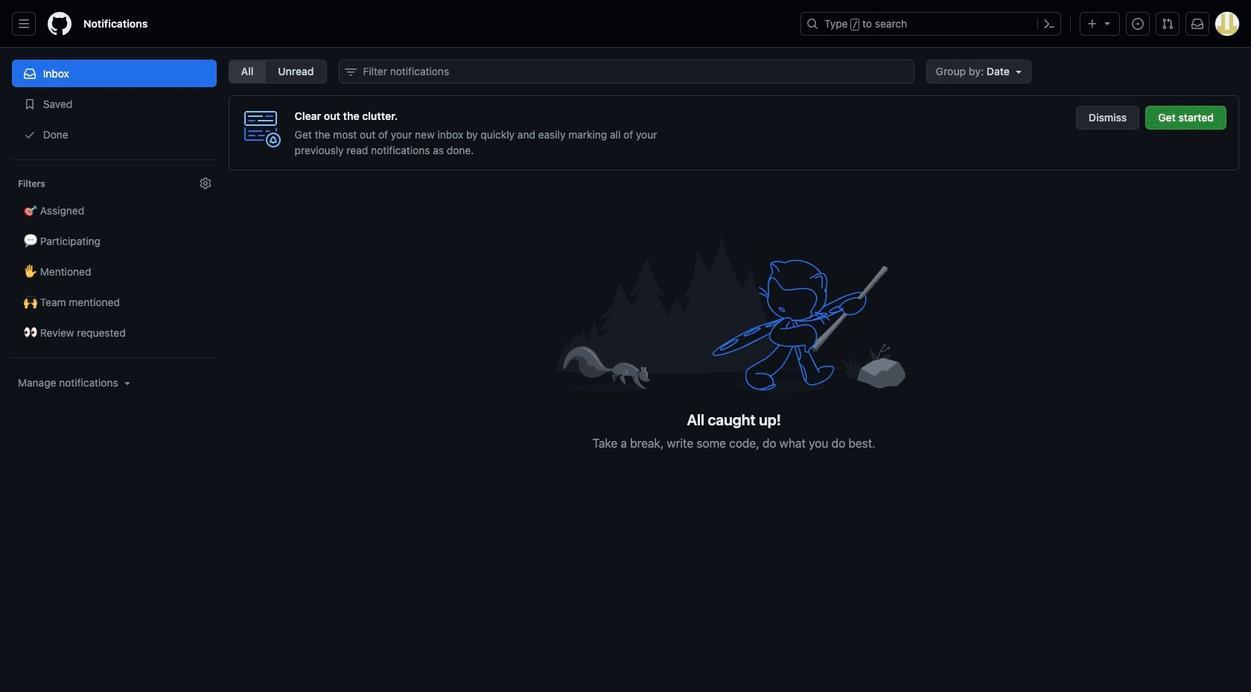 Task type: describe. For each thing, give the bounding box(es) containing it.
issue opened image
[[1132, 18, 1144, 30]]

customize filters image
[[199, 177, 211, 189]]

command palette image
[[1044, 18, 1056, 30]]

0 vertical spatial triangle down image
[[1102, 17, 1114, 29]]

bookmark image
[[24, 98, 36, 110]]

homepage image
[[48, 12, 72, 36]]

notifications image
[[1192, 18, 1204, 30]]

plus image
[[1087, 18, 1099, 30]]

inbox zero image
[[555, 230, 913, 399]]

git pull request image
[[1162, 18, 1174, 30]]

check image
[[24, 129, 36, 141]]



Task type: locate. For each thing, give the bounding box(es) containing it.
1 vertical spatial triangle down image
[[1013, 66, 1025, 77]]

0 horizontal spatial triangle down image
[[121, 377, 133, 389]]

notifications element
[[12, 48, 217, 513]]

triangle down image inside the notifications element
[[121, 377, 133, 389]]

Filter notifications text field
[[339, 60, 915, 83]]

None search field
[[339, 60, 915, 83]]

triangle down image
[[1102, 17, 1114, 29], [1013, 66, 1025, 77], [121, 377, 133, 389]]

2 horizontal spatial triangle down image
[[1102, 17, 1114, 29]]

filter image
[[345, 66, 356, 78]]

2 vertical spatial triangle down image
[[121, 377, 133, 389]]

1 horizontal spatial triangle down image
[[1013, 66, 1025, 77]]

inbox image
[[24, 68, 36, 80]]



Task type: vqa. For each thing, say whether or not it's contained in the screenshot.
triangle down image to the bottom
yes



